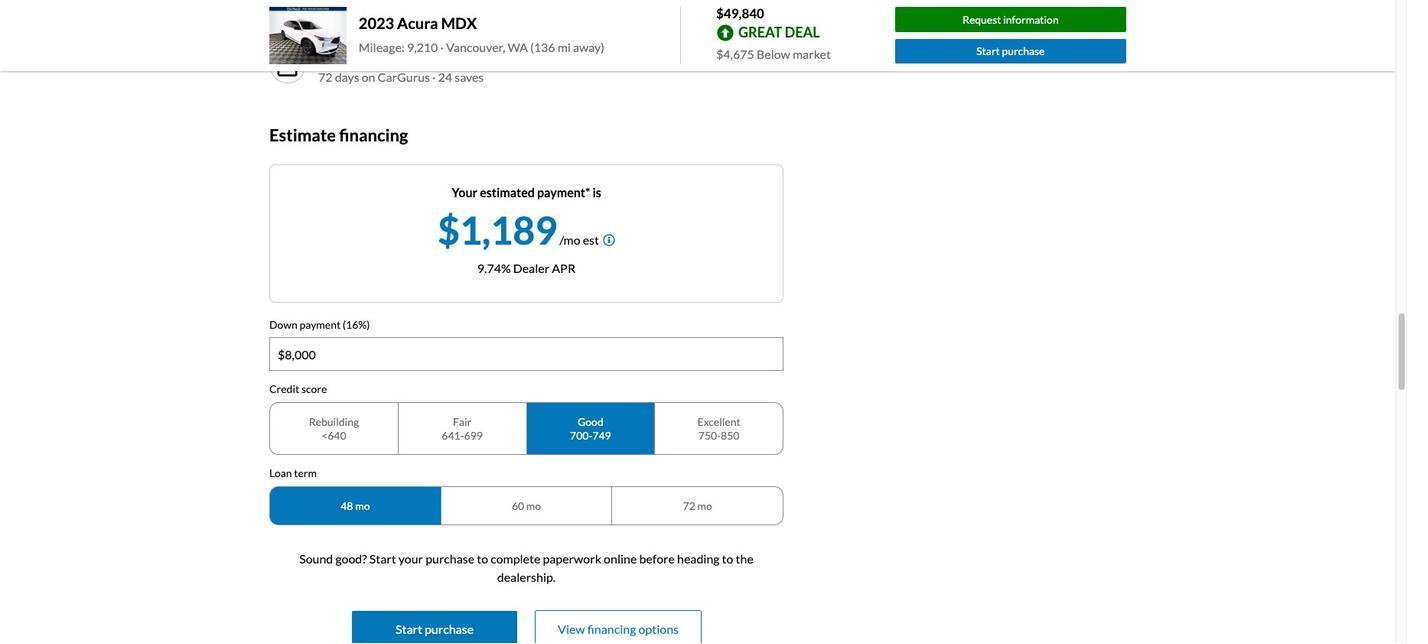 Task type: describe. For each thing, give the bounding box(es) containing it.
9.74%
[[477, 261, 511, 275]]

sound
[[299, 552, 333, 567]]

price
[[337, 1, 365, 15]]

850
[[721, 429, 739, 442]]

purchase inside the sound good? start your purchase to complete paperwork online before heading to the dealership.
[[426, 552, 475, 567]]

loan term
[[269, 467, 317, 480]]

2 vertical spatial start
[[396, 622, 422, 637]]

wa
[[508, 40, 528, 55]]

term
[[294, 467, 317, 480]]

1 vertical spatial 72
[[683, 500, 695, 513]]

sound good? start your purchase to complete paperwork online before heading to the dealership.
[[299, 552, 754, 585]]

estimated
[[480, 185, 535, 199]]

vancouver,
[[446, 40, 505, 55]]

payment
[[300, 318, 341, 331]]

2 no price changes image from the left
[[275, 0, 300, 19]]

60
[[512, 500, 524, 513]]

request
[[962, 13, 1001, 26]]

view
[[558, 622, 585, 637]]

good?
[[335, 552, 367, 567]]

· inside 9 days at this dealership 72 days on cargurus · 24 saves
[[432, 70, 436, 84]]

apr
[[552, 261, 576, 275]]

loan
[[269, 467, 292, 480]]

estimate financing
[[269, 125, 408, 146]]

deal
[[785, 23, 820, 40]]

<640
[[321, 429, 346, 442]]

0 vertical spatial days
[[328, 51, 353, 66]]

complete
[[491, 552, 540, 567]]

$49,840
[[716, 5, 764, 21]]

dealership.
[[497, 570, 556, 585]]

down
[[269, 318, 298, 331]]

at
[[355, 51, 366, 66]]

$4,675 below market
[[716, 46, 831, 61]]

9
[[318, 51, 325, 66]]

down payment (16%)
[[269, 318, 370, 331]]

· inside 2023 acura mdx mileage: 9,210 · vancouver, wa (136 mi away)
[[440, 40, 444, 55]]

your
[[399, 552, 423, 567]]

on
[[362, 70, 375, 84]]

start purchase for top 'start purchase' button
[[976, 45, 1045, 58]]

mo for 72 mo
[[697, 500, 712, 513]]

2023
[[359, 14, 394, 32]]

1 vertical spatial start purchase button
[[352, 612, 517, 643]]

your
[[452, 185, 478, 199]]

info circle image
[[603, 234, 615, 246]]

mo for 48 mo
[[355, 500, 370, 513]]

options
[[638, 622, 679, 637]]

no price changes
[[318, 1, 411, 15]]

1 vertical spatial days
[[335, 70, 359, 84]]

dealer
[[513, 261, 550, 275]]

749
[[592, 429, 611, 442]]

this
[[369, 51, 389, 66]]

$1,189 /mo est
[[438, 207, 599, 253]]

financing for view
[[587, 622, 636, 637]]

1 no price changes image from the left
[[269, 0, 306, 25]]

away)
[[573, 40, 605, 55]]

excellent
[[697, 416, 740, 429]]

mdx
[[441, 14, 477, 32]]

rebuilding
[[309, 416, 359, 429]]

estimate
[[269, 125, 336, 146]]

score
[[301, 383, 327, 396]]

heading
[[677, 552, 720, 567]]

mi
[[558, 40, 571, 55]]

rebuilding <640
[[309, 416, 359, 442]]

fair
[[453, 416, 472, 429]]

information
[[1003, 13, 1059, 26]]

699
[[464, 429, 483, 442]]

700-
[[570, 429, 592, 442]]



Task type: vqa. For each thing, say whether or not it's contained in the screenshot.
Acura on the top of page
yes



Task type: locate. For each thing, give the bounding box(es) containing it.
is
[[593, 185, 601, 199]]

credit
[[269, 383, 299, 396]]

great deal
[[738, 23, 820, 40]]

1 horizontal spatial mo
[[526, 500, 541, 513]]

0 horizontal spatial financing
[[339, 125, 408, 146]]

48 mo
[[341, 500, 370, 513]]

est
[[583, 232, 599, 247]]

financing down on
[[339, 125, 408, 146]]

excellent 750-850
[[697, 416, 740, 442]]

mo right 48
[[355, 500, 370, 513]]

dealership
[[391, 51, 449, 66]]

to left complete
[[477, 552, 488, 567]]

0 horizontal spatial start purchase button
[[352, 612, 517, 643]]

good 700-749
[[570, 416, 611, 442]]

start purchase down your at the left of the page
[[396, 622, 474, 637]]

market
[[793, 46, 831, 61]]

financing right view
[[587, 622, 636, 637]]

· left the 24
[[432, 70, 436, 84]]

2 horizontal spatial mo
[[697, 500, 712, 513]]

9.74% dealer apr
[[477, 261, 576, 275]]

0 horizontal spatial start purchase
[[396, 622, 474, 637]]

1 vertical spatial purchase
[[426, 552, 475, 567]]

acura
[[397, 14, 438, 32]]

below
[[757, 46, 790, 61]]

mo for 60 mo
[[526, 500, 541, 513]]

online
[[604, 552, 637, 567]]

0 vertical spatial 72
[[318, 70, 333, 84]]

·
[[440, 40, 444, 55], [432, 70, 436, 84]]

days
[[328, 51, 353, 66], [335, 70, 359, 84]]

the
[[736, 552, 754, 567]]

1 horizontal spatial financing
[[587, 622, 636, 637]]

72
[[318, 70, 333, 84], [683, 500, 695, 513]]

saves
[[455, 70, 484, 84]]

72 down "9"
[[318, 70, 333, 84]]

view financing options button
[[536, 612, 701, 643]]

750-
[[698, 429, 721, 442]]

2023 acura mdx mileage: 9,210 · vancouver, wa (136 mi away)
[[359, 14, 605, 55]]

9 days at this dealership image
[[275, 54, 300, 78]]

2 vertical spatial purchase
[[425, 622, 474, 637]]

0 horizontal spatial 72
[[318, 70, 333, 84]]

2023 acura mdx image
[[269, 7, 346, 64]]

1 vertical spatial start
[[369, 552, 396, 567]]

1 vertical spatial financing
[[587, 622, 636, 637]]

financing for estimate
[[339, 125, 408, 146]]

cargurus
[[378, 70, 430, 84]]

1 vertical spatial start purchase
[[396, 622, 474, 637]]

0 vertical spatial start purchase button
[[895, 39, 1126, 64]]

3 mo from the left
[[697, 500, 712, 513]]

Down payment (16%) text field
[[270, 338, 783, 371]]

view financing options
[[558, 622, 679, 637]]

1 vertical spatial ·
[[432, 70, 436, 84]]

start
[[976, 45, 1000, 58], [369, 552, 396, 567], [396, 622, 422, 637]]

9,210
[[407, 40, 438, 55]]

0 horizontal spatial mo
[[355, 500, 370, 513]]

no price changes image
[[269, 0, 306, 25], [275, 0, 300, 19]]

start down request
[[976, 45, 1000, 58]]

0 vertical spatial start purchase
[[976, 45, 1045, 58]]

$1,189
[[438, 207, 557, 253]]

(136
[[530, 40, 555, 55]]

9 days at this dealership 72 days on cargurus · 24 saves
[[318, 51, 484, 84]]

to left the
[[722, 552, 733, 567]]

48
[[341, 500, 353, 513]]

start left your at the left of the page
[[369, 552, 396, 567]]

your estimated payment* is
[[452, 185, 601, 199]]

days right "9"
[[328, 51, 353, 66]]

start purchase button down your at the left of the page
[[352, 612, 517, 643]]

to
[[477, 552, 488, 567], [722, 552, 733, 567]]

641-
[[442, 429, 464, 442]]

0 vertical spatial financing
[[339, 125, 408, 146]]

good
[[578, 416, 603, 429]]

request information
[[962, 13, 1059, 26]]

1 horizontal spatial start purchase
[[976, 45, 1045, 58]]

mo up heading
[[697, 500, 712, 513]]

$4,675
[[716, 46, 754, 61]]

payment*
[[537, 185, 590, 199]]

1 horizontal spatial ·
[[440, 40, 444, 55]]

24
[[438, 70, 452, 84]]

great
[[738, 23, 782, 40]]

72 up heading
[[683, 500, 695, 513]]

paperwork
[[543, 552, 601, 567]]

start down your at the left of the page
[[396, 622, 422, 637]]

9 days at this dealership image
[[269, 48, 306, 84]]

0 horizontal spatial ·
[[432, 70, 436, 84]]

credit score
[[269, 383, 327, 396]]

start purchase button
[[895, 39, 1126, 64], [352, 612, 517, 643]]

mileage:
[[359, 40, 405, 55]]

mo
[[355, 500, 370, 513], [526, 500, 541, 513], [697, 500, 712, 513]]

1 to from the left
[[477, 552, 488, 567]]

0 vertical spatial purchase
[[1002, 45, 1045, 58]]

1 horizontal spatial 72
[[683, 500, 695, 513]]

start inside the sound good? start your purchase to complete paperwork online before heading to the dealership.
[[369, 552, 396, 567]]

72 mo
[[683, 500, 712, 513]]

1 horizontal spatial to
[[722, 552, 733, 567]]

start purchase
[[976, 45, 1045, 58], [396, 622, 474, 637]]

before
[[639, 552, 675, 567]]

request information button
[[895, 7, 1126, 32]]

start purchase down request information "button"
[[976, 45, 1045, 58]]

0 vertical spatial ·
[[440, 40, 444, 55]]

1 mo from the left
[[355, 500, 370, 513]]

financing
[[339, 125, 408, 146], [587, 622, 636, 637]]

start purchase button down request information "button"
[[895, 39, 1126, 64]]

start purchase for bottommost 'start purchase' button
[[396, 622, 474, 637]]

no
[[318, 1, 335, 15]]

0 horizontal spatial to
[[477, 552, 488, 567]]

/mo
[[560, 232, 580, 247]]

72 inside 9 days at this dealership 72 days on cargurus · 24 saves
[[318, 70, 333, 84]]

fair 641-699
[[442, 416, 483, 442]]

(16%)
[[343, 318, 370, 331]]

2 to from the left
[[722, 552, 733, 567]]

mo right 60
[[526, 500, 541, 513]]

days left on
[[335, 70, 359, 84]]

60 mo
[[512, 500, 541, 513]]

0 vertical spatial start
[[976, 45, 1000, 58]]

· right 9,210
[[440, 40, 444, 55]]

changes
[[367, 1, 411, 15]]

financing inside button
[[587, 622, 636, 637]]

1 horizontal spatial start purchase button
[[895, 39, 1126, 64]]

2 mo from the left
[[526, 500, 541, 513]]



